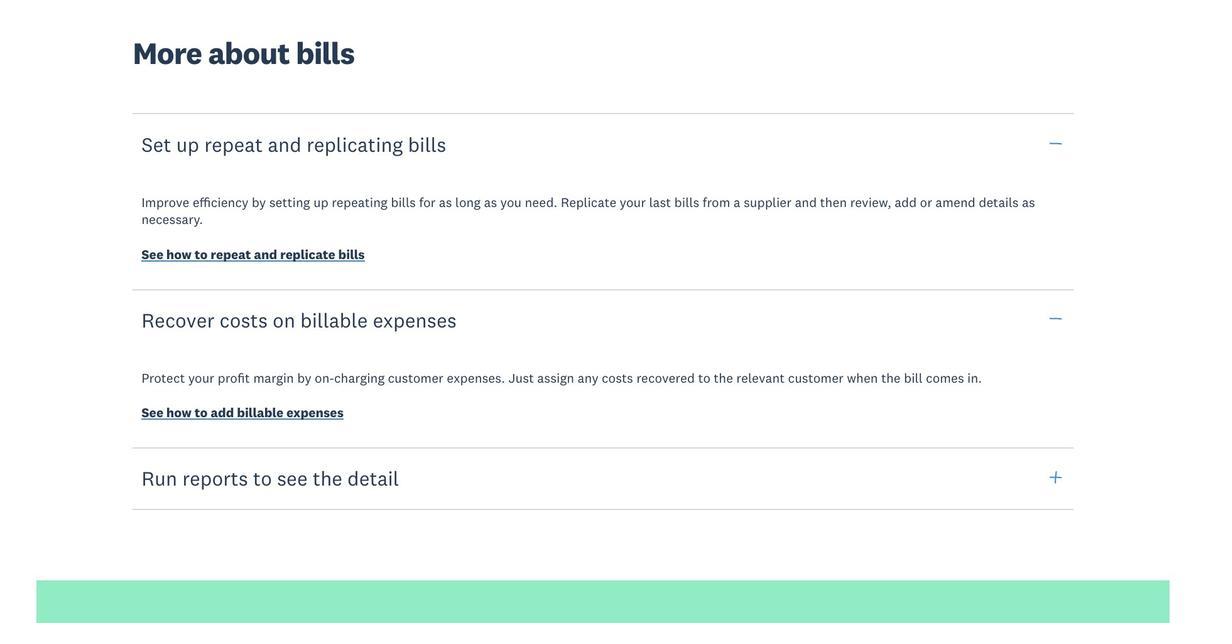 Task type: locate. For each thing, give the bounding box(es) containing it.
0 vertical spatial your
[[620, 194, 646, 211]]

to for see how to repeat and replicate bills
[[195, 246, 208, 263]]

by inside recover costs on billable expenses element
[[297, 370, 312, 387]]

2 horizontal spatial as
[[1022, 194, 1035, 211]]

1 vertical spatial see
[[141, 405, 163, 422]]

comes
[[926, 370, 964, 387]]

replicating
[[307, 132, 403, 157]]

setting
[[269, 194, 310, 211]]

1 horizontal spatial by
[[297, 370, 312, 387]]

on
[[273, 308, 295, 333]]

1 see from the top
[[141, 246, 163, 263]]

0 horizontal spatial as
[[439, 194, 452, 211]]

0 horizontal spatial costs
[[220, 308, 268, 333]]

0 horizontal spatial billable
[[237, 405, 284, 422]]

repeat
[[204, 132, 263, 157], [211, 246, 251, 263]]

repeat down efficiency
[[211, 246, 251, 263]]

0 horizontal spatial your
[[188, 370, 214, 387]]

customer left when
[[788, 370, 844, 387]]

customer right charging
[[388, 370, 444, 387]]

bill
[[904, 370, 923, 387]]

0 horizontal spatial expenses
[[287, 405, 344, 422]]

to for run reports to see the detail
[[253, 466, 272, 492]]

how
[[166, 246, 192, 263], [166, 405, 192, 422]]

to inside 'link'
[[195, 246, 208, 263]]

billable
[[300, 308, 368, 333], [237, 405, 284, 422]]

bills inside 'link'
[[338, 246, 365, 263]]

costs
[[220, 308, 268, 333], [602, 370, 633, 387]]

0 horizontal spatial customer
[[388, 370, 444, 387]]

add left "or"
[[895, 194, 917, 211]]

0 vertical spatial add
[[895, 194, 917, 211]]

see how to repeat and replicate bills link
[[141, 246, 365, 266]]

your left the profit
[[188, 370, 214, 387]]

about
[[208, 34, 290, 72]]

as
[[439, 194, 452, 211], [484, 194, 497, 211], [1022, 194, 1035, 211]]

the right see
[[313, 466, 342, 492]]

1 how from the top
[[166, 246, 192, 263]]

add
[[895, 194, 917, 211], [211, 405, 234, 422]]

protect your profit margin by on-charging customer expenses. just assign any costs recovered to the relevant customer when the bill comes in.
[[141, 370, 982, 387]]

just
[[508, 370, 534, 387]]

the
[[714, 370, 733, 387], [881, 370, 901, 387], [313, 466, 342, 492]]

0 vertical spatial and
[[268, 132, 302, 157]]

1 vertical spatial up
[[313, 194, 329, 211]]

repeating
[[332, 194, 388, 211]]

customer
[[388, 370, 444, 387], [788, 370, 844, 387]]

2 see from the top
[[141, 405, 163, 422]]

0 vertical spatial repeat
[[204, 132, 263, 157]]

how inside 'link'
[[166, 246, 192, 263]]

more
[[133, 34, 202, 72]]

recover costs on billable expenses button
[[133, 289, 1074, 352]]

see how to repeat and replicate bills
[[141, 246, 365, 263]]

and
[[268, 132, 302, 157], [795, 194, 817, 211], [254, 246, 277, 263]]

bills
[[296, 34, 355, 72], [408, 132, 446, 157], [391, 194, 416, 211], [675, 194, 700, 211], [338, 246, 365, 263]]

and up setting
[[268, 132, 302, 157]]

recover costs on billable expenses element
[[121, 352, 1086, 449]]

see
[[277, 466, 308, 492]]

by left setting
[[252, 194, 266, 211]]

efficiency
[[193, 194, 249, 211]]

see inside "link"
[[141, 405, 163, 422]]

your
[[620, 194, 646, 211], [188, 370, 214, 387]]

3 as from the left
[[1022, 194, 1035, 211]]

details
[[979, 194, 1019, 211]]

to inside dropdown button
[[253, 466, 272, 492]]

by
[[252, 194, 266, 211], [297, 370, 312, 387]]

1 horizontal spatial as
[[484, 194, 497, 211]]

see how to add billable expenses
[[141, 405, 344, 422]]

as right for at top
[[439, 194, 452, 211]]

0 vertical spatial see
[[141, 246, 163, 263]]

replicate
[[561, 194, 617, 211]]

1 horizontal spatial add
[[895, 194, 917, 211]]

amend
[[936, 194, 976, 211]]

the inside dropdown button
[[313, 466, 342, 492]]

1 vertical spatial by
[[297, 370, 312, 387]]

0 vertical spatial expenses
[[373, 308, 457, 333]]

costs right any
[[602, 370, 633, 387]]

1 horizontal spatial billable
[[300, 308, 368, 333]]

1 horizontal spatial costs
[[602, 370, 633, 387]]

to
[[195, 246, 208, 263], [698, 370, 711, 387], [195, 405, 208, 422], [253, 466, 272, 492]]

1 vertical spatial how
[[166, 405, 192, 422]]

0 horizontal spatial by
[[252, 194, 266, 211]]

2 horizontal spatial the
[[881, 370, 901, 387]]

how down protect
[[166, 405, 192, 422]]

expenses.
[[447, 370, 505, 387]]

1 vertical spatial and
[[795, 194, 817, 211]]

set
[[141, 132, 171, 157]]

see inside 'link'
[[141, 246, 163, 263]]

your inside recover costs on billable expenses element
[[188, 370, 214, 387]]

see down protect
[[141, 405, 163, 422]]

1 vertical spatial billable
[[237, 405, 284, 422]]

0 vertical spatial how
[[166, 246, 192, 263]]

up right set
[[176, 132, 199, 157]]

2 vertical spatial and
[[254, 246, 277, 263]]

up
[[176, 132, 199, 157], [313, 194, 329, 211]]

then
[[820, 194, 847, 211]]

repeat up efficiency
[[204, 132, 263, 157]]

expenses
[[373, 308, 457, 333], [287, 405, 344, 422]]

by left on-
[[297, 370, 312, 387]]

or
[[920, 194, 932, 211]]

1 horizontal spatial your
[[620, 194, 646, 211]]

add down the profit
[[211, 405, 234, 422]]

you
[[500, 194, 522, 211]]

add inside improve efficiency by setting up repeating bills for as long as you need. replicate your last bills from a supplier and then review, add or amend details as necessary.
[[895, 194, 917, 211]]

to for see how to add billable expenses
[[195, 405, 208, 422]]

0 vertical spatial billable
[[300, 308, 368, 333]]

costs left on
[[220, 308, 268, 333]]

0 horizontal spatial the
[[313, 466, 342, 492]]

1 vertical spatial costs
[[602, 370, 633, 387]]

2 how from the top
[[166, 405, 192, 422]]

the left "bill"
[[881, 370, 901, 387]]

billable down "margin"
[[237, 405, 284, 422]]

the left relevant
[[714, 370, 733, 387]]

to inside "link"
[[195, 405, 208, 422]]

0 vertical spatial up
[[176, 132, 199, 157]]

last
[[649, 194, 671, 211]]

charging
[[334, 370, 385, 387]]

your left last
[[620, 194, 646, 211]]

and left then
[[795, 194, 817, 211]]

how inside "link"
[[166, 405, 192, 422]]

up inside improve efficiency by setting up repeating bills for as long as you need. replicate your last bills from a supplier and then review, add or amend details as necessary.
[[313, 194, 329, 211]]

billable right on
[[300, 308, 368, 333]]

0 horizontal spatial add
[[211, 405, 234, 422]]

1 horizontal spatial expenses
[[373, 308, 457, 333]]

bills inside dropdown button
[[408, 132, 446, 157]]

expenses inside dropdown button
[[373, 308, 457, 333]]

assign
[[537, 370, 574, 387]]

how down necessary.
[[166, 246, 192, 263]]

as left you
[[484, 194, 497, 211]]

1 vertical spatial expenses
[[287, 405, 344, 422]]

see
[[141, 246, 163, 263], [141, 405, 163, 422]]

up right setting
[[313, 194, 329, 211]]

1 vertical spatial your
[[188, 370, 214, 387]]

1 horizontal spatial customer
[[788, 370, 844, 387]]

0 vertical spatial by
[[252, 194, 266, 211]]

1 vertical spatial add
[[211, 405, 234, 422]]

how for add
[[166, 405, 192, 422]]

1 horizontal spatial up
[[313, 194, 329, 211]]

as right the details
[[1022, 194, 1035, 211]]

see down necessary.
[[141, 246, 163, 263]]

1 vertical spatial repeat
[[211, 246, 251, 263]]

0 horizontal spatial up
[[176, 132, 199, 157]]

in.
[[968, 370, 982, 387]]

and left "replicate"
[[254, 246, 277, 263]]

2 customer from the left
[[788, 370, 844, 387]]

see for see how to repeat and replicate bills
[[141, 246, 163, 263]]

0 vertical spatial costs
[[220, 308, 268, 333]]

relevant
[[737, 370, 785, 387]]



Task type: describe. For each thing, give the bounding box(es) containing it.
recovered
[[637, 370, 695, 387]]

set up repeat and replicating bills element
[[121, 177, 1086, 291]]

protect
[[141, 370, 185, 387]]

for
[[419, 194, 436, 211]]

1 horizontal spatial the
[[714, 370, 733, 387]]

more about bills
[[133, 34, 355, 72]]

costs inside recover costs on billable expenses element
[[602, 370, 633, 387]]

recover costs on billable expenses
[[141, 308, 457, 333]]

margin
[[253, 370, 294, 387]]

expenses inside "link"
[[287, 405, 344, 422]]

detail
[[348, 466, 399, 492]]

replicate
[[280, 246, 335, 263]]

1 customer from the left
[[388, 370, 444, 387]]

run reports to see the detail button
[[133, 448, 1074, 511]]

improve efficiency by setting up repeating bills for as long as you need. replicate your last bills from a supplier and then review, add or amend details as necessary.
[[141, 194, 1035, 228]]

set up repeat and replicating bills button
[[133, 113, 1074, 177]]

and inside 'link'
[[254, 246, 277, 263]]

repeat inside 'link'
[[211, 246, 251, 263]]

by inside improve efficiency by setting up repeating bills for as long as you need. replicate your last bills from a supplier and then review, add or amend details as necessary.
[[252, 194, 266, 211]]

necessary.
[[141, 211, 203, 228]]

on-
[[315, 370, 334, 387]]

see how to add billable expenses link
[[141, 405, 344, 424]]

see for see how to add billable expenses
[[141, 405, 163, 422]]

add inside 'see how to add billable expenses' "link"
[[211, 405, 234, 422]]

any
[[578, 370, 599, 387]]

run
[[141, 466, 177, 492]]

1 as from the left
[[439, 194, 452, 211]]

billable inside dropdown button
[[300, 308, 368, 333]]

reports
[[182, 466, 248, 492]]

set up repeat and replicating bills
[[141, 132, 446, 157]]

run reports to see the detail
[[141, 466, 399, 492]]

from
[[703, 194, 730, 211]]

how for repeat
[[166, 246, 192, 263]]

billable inside "link"
[[237, 405, 284, 422]]

long
[[455, 194, 481, 211]]

and inside dropdown button
[[268, 132, 302, 157]]

review,
[[850, 194, 891, 211]]

costs inside the recover costs on billable expenses dropdown button
[[220, 308, 268, 333]]

2 as from the left
[[484, 194, 497, 211]]

and inside improve efficiency by setting up repeating bills for as long as you need. replicate your last bills from a supplier and then review, add or amend details as necessary.
[[795, 194, 817, 211]]

a
[[734, 194, 741, 211]]

need.
[[525, 194, 558, 211]]

improve
[[141, 194, 189, 211]]

profit
[[218, 370, 250, 387]]

repeat inside dropdown button
[[204, 132, 263, 157]]

your inside improve efficiency by setting up repeating bills for as long as you need. replicate your last bills from a supplier and then review, add or amend details as necessary.
[[620, 194, 646, 211]]

recover
[[141, 308, 215, 333]]

when
[[847, 370, 878, 387]]

supplier
[[744, 194, 792, 211]]

up inside dropdown button
[[176, 132, 199, 157]]



Task type: vqa. For each thing, say whether or not it's contained in the screenshot.
Here's
no



